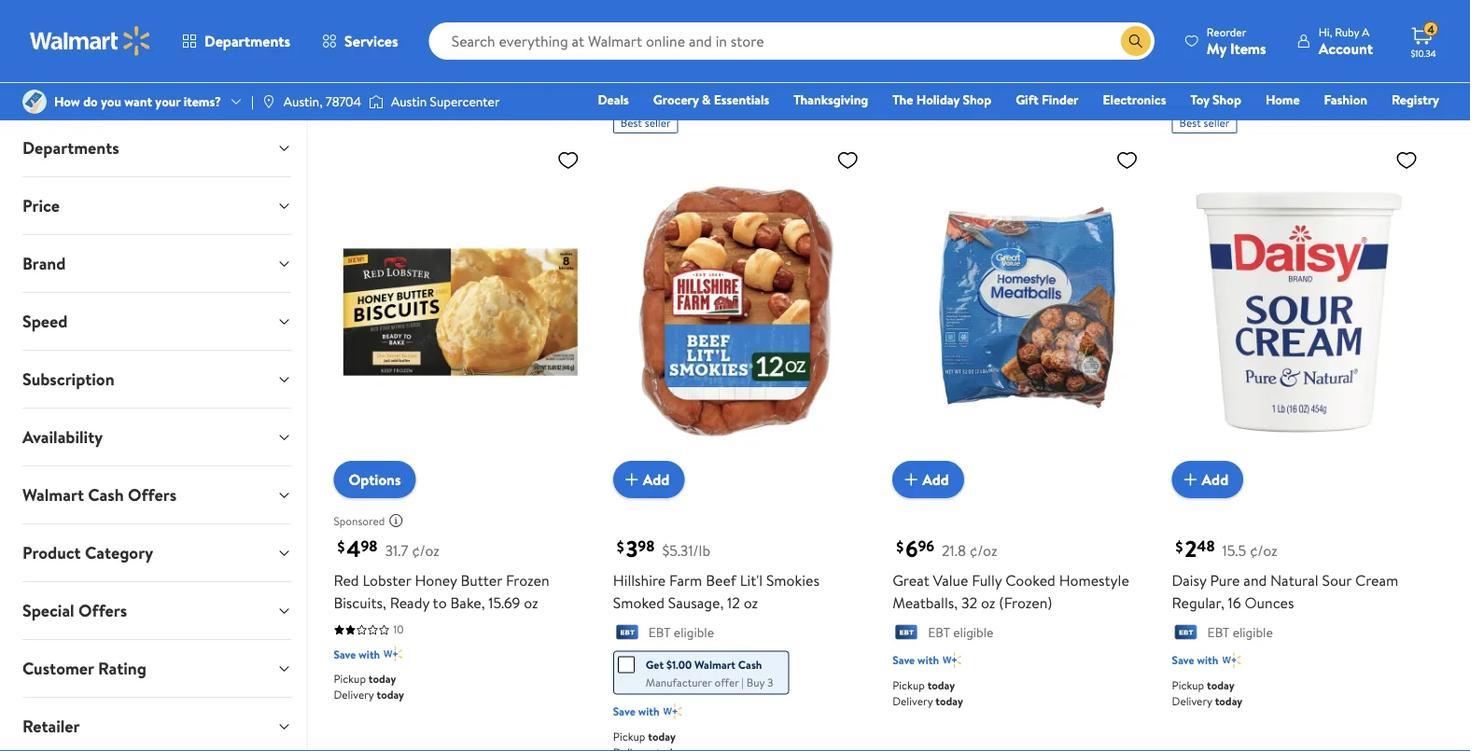 Task type: describe. For each thing, give the bounding box(es) containing it.
sausage,
[[668, 593, 724, 613]]

ad disclaimer and feedback for ingridsponsoredproducts image
[[389, 513, 404, 528]]

best for 2
[[1180, 114, 1201, 130]]

great
[[893, 570, 929, 591]]

retailer button
[[7, 698, 307, 751]]

pickup down get $1.00 walmart cash option
[[613, 728, 645, 744]]

add for 3
[[643, 469, 670, 490]]

departments inside popup button
[[204, 31, 290, 51]]

¢/oz for 6
[[970, 540, 997, 561]]

seller for 3
[[645, 114, 671, 130]]

product category tab
[[7, 525, 307, 582]]

registry one debit
[[1296, 91, 1439, 135]]

$ for 3
[[617, 536, 624, 557]]

$10.34
[[1411, 47, 1436, 59]]

farm
[[669, 570, 702, 591]]

appetizers
[[396, 47, 483, 73]]

ebt image for 2
[[1172, 625, 1200, 643]]

one
[[1296, 117, 1324, 135]]

save with for 2
[[1172, 652, 1219, 668]]

grocery & essentials
[[653, 91, 769, 109]]

walmart inside dropdown button
[[22, 484, 84, 507]]

options
[[349, 469, 401, 490]]

great value fully cooked homestyle meatballs, 32 oz (frozen) image
[[893, 141, 1146, 483]]

hillshire
[[613, 570, 666, 591]]

get $1.00 walmart cash
[[646, 657, 762, 673]]

save with up pickup today
[[613, 704, 660, 719]]

beef
[[706, 570, 736, 591]]

15.5
[[1222, 540, 1246, 561]]

austin, 78704
[[284, 92, 361, 111]]

6
[[906, 533, 918, 564]]

thanksgiving link
[[785, 90, 877, 110]]

add to favorites list, red lobster honey butter frozen biscuits, ready to bake, 15.69 oz image
[[557, 149, 579, 172]]

options link
[[334, 461, 416, 498]]

 image for austin, 78704
[[261, 94, 276, 109]]

regular,
[[1172, 593, 1224, 613]]

gift
[[1016, 91, 1039, 109]]

quick refinements element
[[0, 0, 1470, 25]]

home link
[[1257, 90, 1308, 110]]

pickup today delivery today for 2
[[1172, 677, 1243, 709]]

red
[[334, 570, 359, 591]]

walmart+ link
[[1375, 116, 1448, 136]]

add $1.00 reward walmart plus, element
[[618, 656, 762, 674]]

gift finder
[[1016, 91, 1079, 109]]

add to cart image for 3
[[621, 469, 643, 491]]

to
[[433, 593, 447, 613]]

availability button
[[7, 409, 307, 466]]

32
[[961, 593, 977, 613]]

$ 3 98 $5.31/lb hillshire farm beef lit'l smokies smoked sausage, 12 oz
[[613, 533, 819, 613]]

10
[[393, 622, 404, 637]]

bake,
[[450, 593, 485, 613]]

subscription tab
[[7, 351, 307, 408]]

get
[[646, 657, 664, 673]]

oz inside $ 4 98 31.7 ¢/oz red lobster honey butter frozen biscuits, ready to bake, 15.69 oz
[[524, 593, 538, 613]]

butter
[[461, 570, 502, 591]]

walmart image
[[30, 26, 151, 56]]

price tab
[[7, 177, 307, 234]]

walmart plus image for 2
[[1222, 651, 1241, 670]]

$ for 6
[[896, 536, 904, 557]]

offers inside tab
[[128, 484, 177, 507]]

eligible for 2
[[1233, 623, 1273, 642]]

price button
[[7, 177, 307, 234]]

1 vertical spatial walmart
[[695, 657, 736, 673]]

best seller for 2
[[1180, 114, 1230, 130]]

ounces
[[1245, 593, 1294, 613]]

one debit link
[[1288, 116, 1368, 136]]

1 vertical spatial walmart plus image
[[663, 702, 682, 721]]

1 vertical spatial 3
[[767, 674, 773, 690]]

ebt for 2
[[1208, 623, 1230, 642]]

15.69
[[489, 593, 520, 613]]

pickup today delivery today for 6
[[893, 677, 963, 709]]

1 horizontal spatial 4
[[1427, 21, 1435, 37]]

grocery
[[653, 91, 699, 109]]

walmart cash offers tab
[[7, 467, 307, 524]]

ruby
[[1335, 24, 1359, 40]]

offer
[[715, 674, 739, 690]]

smokies
[[766, 570, 819, 591]]

walmart plus image for 6
[[943, 651, 961, 670]]

a
[[1362, 24, 1369, 40]]

customer rating tab
[[7, 640, 307, 697]]

offers inside tab
[[78, 599, 127, 623]]

meatballs,
[[893, 593, 958, 613]]

austin
[[391, 92, 427, 111]]

delivery for 4
[[334, 687, 374, 703]]

manufacturer offer |  buy 3
[[646, 674, 773, 690]]

product
[[22, 541, 81, 565]]

ebt for 6
[[928, 623, 950, 642]]

natural
[[1271, 570, 1319, 591]]

departments tab
[[7, 119, 307, 176]]

add to cart image for 2
[[1180, 469, 1202, 491]]

hi,
[[1319, 24, 1332, 40]]

save up pickup today
[[613, 704, 636, 719]]

add to favorites list, hillshire farm beef lit'l smokies smoked sausage, 12 oz image
[[837, 149, 859, 172]]

sponsored
[[334, 513, 385, 529]]

delivery for 6
[[893, 693, 933, 709]]

96
[[918, 536, 934, 556]]

frozen
[[506, 570, 549, 591]]

98 for 3
[[638, 536, 655, 556]]

homestyle
[[1059, 570, 1129, 591]]

add to favorites list, daisy pure and natural sour cream regular, 16 ounces image
[[1396, 149, 1418, 172]]

brand button
[[7, 235, 307, 292]]

$ for 4
[[337, 536, 345, 557]]

2
[[1185, 533, 1197, 564]]

pure
[[1210, 570, 1240, 591]]

eligible for 3
[[674, 623, 714, 642]]

31.7
[[385, 540, 408, 561]]

special offers tab
[[7, 582, 307, 639]]

0 horizontal spatial holiday
[[330, 47, 392, 73]]

save with for 4
[[334, 646, 380, 662]]

biscuits,
[[334, 593, 386, 613]]

with for 2
[[1197, 652, 1219, 668]]

deals link
[[589, 90, 637, 110]]

reorder my items
[[1207, 24, 1266, 58]]

add to favorites list, great value fully cooked homestyle meatballs, 32 oz (frozen) image
[[1116, 149, 1138, 172]]

with for 4
[[359, 646, 380, 662]]

retailer tab
[[7, 698, 307, 751]]

special offers
[[22, 599, 127, 623]]

hi, ruby a account
[[1319, 24, 1373, 58]]

pickup for 6
[[893, 677, 925, 693]]

holiday appetizers in holiday meal (136)
[[330, 47, 647, 73]]

departments inside dropdown button
[[22, 136, 119, 160]]

lobster
[[363, 570, 411, 591]]

fully
[[972, 570, 1002, 591]]

daisy pure and natural sour cream regular, 16 ounces image
[[1172, 141, 1425, 483]]

Search search field
[[429, 22, 1155, 60]]

how
[[54, 92, 80, 111]]

¢/oz for 2
[[1250, 540, 1278, 561]]

brand tab
[[7, 235, 307, 292]]

subscription
[[22, 368, 114, 391]]

$ 2 48 15.5 ¢/oz daisy pure and natural sour cream regular, 16 ounces
[[1172, 533, 1399, 613]]

eligible for 6
[[953, 623, 994, 642]]

21.8
[[942, 540, 966, 561]]

thanksgiving
[[794, 91, 868, 109]]

add for 2
[[1202, 469, 1229, 490]]

brand
[[22, 252, 66, 275]]

$1.00
[[667, 657, 692, 673]]



Task type: vqa. For each thing, say whether or not it's contained in the screenshot.
Santee
no



Task type: locate. For each thing, give the bounding box(es) containing it.
retailer
[[22, 715, 80, 738]]

speed tab
[[7, 293, 307, 350]]

save for 2
[[1172, 652, 1194, 668]]

0 horizontal spatial eligible
[[674, 623, 714, 642]]

add button for 3
[[613, 461, 685, 498]]

value
[[933, 570, 968, 591]]

add up 48
[[1202, 469, 1229, 490]]

pickup down regular,
[[1172, 677, 1204, 693]]

2 seller from the left
[[1204, 114, 1230, 130]]

¢/oz for 4
[[412, 540, 440, 561]]

2 add to cart image from the left
[[1180, 469, 1202, 491]]

3 oz from the left
[[981, 593, 995, 613]]

walmart plus image down manufacturer on the left bottom of page
[[663, 702, 682, 721]]

pickup today
[[613, 728, 676, 744]]

0 horizontal spatial price
[[22, 194, 60, 217]]

0 horizontal spatial pickup today delivery today
[[334, 671, 404, 703]]

ebt eligible for 6
[[928, 623, 994, 642]]

0 vertical spatial departments
[[204, 31, 290, 51]]

1 horizontal spatial shop
[[1213, 91, 1241, 109]]

2 walmart plus image from the left
[[1222, 651, 1241, 670]]

ebt image
[[893, 625, 921, 643], [1172, 625, 1200, 643]]

| left buy
[[742, 674, 744, 690]]

eligible down the 32
[[953, 623, 994, 642]]

2 oz from the left
[[744, 593, 758, 613]]

1 horizontal spatial eligible
[[953, 623, 994, 642]]

0 horizontal spatial 4
[[347, 533, 361, 564]]

ebt right ebt image at left bottom
[[649, 623, 671, 642]]

0 horizontal spatial  image
[[261, 94, 276, 109]]

supercenter
[[430, 92, 500, 111]]

4 up the $10.34 on the top of page
[[1427, 21, 1435, 37]]

$
[[337, 536, 345, 557], [617, 536, 624, 557], [896, 536, 904, 557], [1176, 536, 1183, 557]]

holiday right the on the top right of the page
[[916, 91, 960, 109]]

customer rating button
[[7, 640, 307, 697]]

3 $ from the left
[[896, 536, 904, 557]]

1 horizontal spatial cash
[[738, 657, 762, 673]]

special offers button
[[7, 582, 307, 639]]

add to cart image
[[621, 469, 643, 491], [1180, 469, 1202, 491]]

1 horizontal spatial ebt eligible
[[928, 623, 994, 642]]

walmart plus image down the 32
[[943, 651, 961, 670]]

¢/oz right the 15.5 at right
[[1250, 540, 1278, 561]]

| right items? at left top
[[251, 92, 254, 111]]

1 horizontal spatial walmart
[[695, 657, 736, 673]]

0 vertical spatial 4
[[1427, 21, 1435, 37]]

1 add button from the left
[[613, 461, 685, 498]]

3 add button from the left
[[1172, 461, 1244, 498]]

$ inside $ 4 98 31.7 ¢/oz red lobster honey butter frozen biscuits, ready to bake, 15.69 oz
[[337, 536, 345, 557]]

pickup down the biscuits,
[[334, 671, 366, 687]]

1 oz from the left
[[524, 593, 538, 613]]

price up brand
[[22, 194, 60, 217]]

1 seller from the left
[[645, 114, 671, 130]]

daisy
[[1172, 570, 1207, 591]]

0 horizontal spatial ebt
[[649, 623, 671, 642]]

0 horizontal spatial add to cart image
[[621, 469, 643, 491]]

save down regular,
[[1172, 652, 1194, 668]]

best
[[621, 114, 642, 130], [1180, 114, 1201, 130]]

0 horizontal spatial ebt image
[[893, 625, 921, 643]]

$ inside $ 2 48 15.5 ¢/oz daisy pure and natural sour cream regular, 16 ounces
[[1176, 536, 1183, 557]]

sour
[[1322, 570, 1352, 591]]

seller down "toy shop"
[[1204, 114, 1230, 130]]

offers up the product category tab
[[128, 484, 177, 507]]

pickup down the meatballs,
[[893, 677, 925, 693]]

ebt eligible down 16
[[1208, 623, 1273, 642]]

hillshire farm beef lit'l smokies smoked sausage, 12 oz image
[[613, 141, 866, 483]]

2 $ from the left
[[617, 536, 624, 557]]

2 horizontal spatial add
[[1202, 469, 1229, 490]]

0 horizontal spatial best
[[621, 114, 642, 130]]

walmart cash offers
[[22, 484, 177, 507]]

2 ¢/oz from the left
[[970, 540, 997, 561]]

4 down sponsored
[[347, 533, 361, 564]]

electronics link
[[1095, 90, 1175, 110]]

1 ebt from the left
[[649, 623, 671, 642]]

product category button
[[7, 525, 307, 582]]

search icon image
[[1128, 34, 1143, 49]]

registry link
[[1383, 90, 1448, 110]]

0 vertical spatial walmart
[[22, 484, 84, 507]]

add up $5.31/lb
[[643, 469, 670, 490]]

1 vertical spatial offers
[[78, 599, 127, 623]]

with down regular,
[[1197, 652, 1219, 668]]

departments down how
[[22, 136, 119, 160]]

Walmart Site-Wide search field
[[429, 22, 1155, 60]]

speed button
[[7, 293, 307, 350]]

0 vertical spatial |
[[251, 92, 254, 111]]

best down deals
[[621, 114, 642, 130]]

$ left "6"
[[896, 536, 904, 557]]

austin supercenter
[[391, 92, 500, 111]]

registry
[[1392, 91, 1439, 109]]

cash up buy
[[738, 657, 762, 673]]

 image
[[22, 90, 47, 114]]

oz
[[524, 593, 538, 613], [744, 593, 758, 613], [981, 593, 995, 613]]

with down the meatballs,
[[918, 652, 939, 668]]

oz inside $ 6 96 21.8 ¢/oz great value fully cooked homestyle meatballs, 32 oz (frozen)
[[981, 593, 995, 613]]

ebt for 3
[[649, 623, 671, 642]]

1 walmart plus image from the left
[[943, 651, 961, 670]]

2 98 from the left
[[638, 536, 655, 556]]

pickup today delivery today down 10
[[334, 671, 404, 703]]

save with down the biscuits,
[[334, 646, 380, 662]]

account
[[1319, 38, 1373, 58]]

oz for 3
[[744, 593, 758, 613]]

oz down frozen
[[524, 593, 538, 613]]

eligible
[[674, 623, 714, 642], [953, 623, 994, 642], [1233, 623, 1273, 642]]

you
[[101, 92, 121, 111]]

shop inside "the holiday shop" link
[[963, 91, 991, 109]]

seller for 2
[[1204, 114, 1230, 130]]

rating
[[98, 657, 146, 680]]

departments button
[[166, 19, 306, 63]]

with
[[359, 646, 380, 662], [918, 652, 939, 668], [1197, 652, 1219, 668], [638, 704, 660, 719]]

1 horizontal spatial add button
[[893, 461, 964, 498]]

1 horizontal spatial ebt image
[[1172, 625, 1200, 643]]

home
[[1266, 91, 1300, 109]]

1 horizontal spatial add
[[922, 469, 949, 490]]

with up pickup today
[[638, 704, 660, 719]]

1 ebt image from the left
[[893, 625, 921, 643]]

1 horizontal spatial |
[[742, 674, 744, 690]]

 image
[[369, 92, 384, 111], [261, 94, 276, 109]]

pickup for 2
[[1172, 677, 1204, 693]]

2 horizontal spatial pickup today delivery today
[[1172, 677, 1243, 709]]

customer
[[22, 657, 94, 680]]

1 horizontal spatial best seller
[[1180, 114, 1230, 130]]

3 ebt from the left
[[1208, 623, 1230, 642]]

¢/oz inside $ 4 98 31.7 ¢/oz red lobster honey butter frozen biscuits, ready to bake, 15.69 oz
[[412, 540, 440, 561]]

4 inside $ 4 98 31.7 ¢/oz red lobster honey butter frozen biscuits, ready to bake, 15.69 oz
[[347, 533, 361, 564]]

2 add from the left
[[922, 469, 949, 490]]

the holiday shop link
[[884, 90, 1000, 110]]

items?
[[184, 92, 221, 111]]

(frozen)
[[999, 593, 1052, 613]]

best seller down grocery
[[621, 114, 671, 130]]

the
[[893, 91, 913, 109]]

save with for 6
[[893, 652, 939, 668]]

fashion link
[[1316, 90, 1376, 110]]

ready
[[390, 593, 429, 613]]

¢/oz right 31.7
[[412, 540, 440, 561]]

0 horizontal spatial add button
[[613, 461, 685, 498]]

best down toy
[[1180, 114, 1201, 130]]

oz for 6
[[981, 593, 995, 613]]

reorder
[[1207, 24, 1246, 40]]

walmart up the product
[[22, 484, 84, 507]]

delivery for 2
[[1172, 693, 1212, 709]]

1 vertical spatial 4
[[347, 533, 361, 564]]

0 horizontal spatial cash
[[88, 484, 124, 507]]

price left when
[[330, 87, 363, 107]]

0 horizontal spatial departments
[[22, 136, 119, 160]]

pickup for 4
[[334, 671, 366, 687]]

1 98 from the left
[[361, 536, 378, 556]]

add to cart image
[[900, 469, 922, 491]]

1 vertical spatial cash
[[738, 657, 762, 673]]

manufacturer
[[646, 674, 712, 690]]

$5.31/lb
[[662, 540, 711, 561]]

ebt image
[[613, 625, 641, 643]]

2 best from the left
[[1180, 114, 1201, 130]]

cash inside add $1.00 reward walmart plus, element
[[738, 657, 762, 673]]

$ left 2
[[1176, 536, 1183, 557]]

$ for 2
[[1176, 536, 1183, 557]]

1 best from the left
[[621, 114, 642, 130]]

add button for 2
[[1172, 461, 1244, 498]]

78704
[[326, 92, 361, 111]]

0 horizontal spatial |
[[251, 92, 254, 111]]

add button up 96
[[893, 461, 964, 498]]

98 inside $ 4 98 31.7 ¢/oz red lobster honey butter frozen biscuits, ready to bake, 15.69 oz
[[361, 536, 378, 556]]

1 $ from the left
[[337, 536, 345, 557]]

save for 4
[[334, 646, 356, 662]]

1 horizontal spatial departments
[[204, 31, 290, 51]]

best seller down toy
[[1180, 114, 1230, 130]]

best seller for 3
[[621, 114, 671, 130]]

toy shop link
[[1182, 90, 1250, 110]]

legal information image
[[521, 90, 536, 105]]

1 horizontal spatial add to cart image
[[1180, 469, 1202, 491]]

1 horizontal spatial walmart plus image
[[1222, 651, 1241, 670]]

shop left gift
[[963, 91, 991, 109]]

$ inside $ 6 96 21.8 ¢/oz great value fully cooked homestyle meatballs, 32 oz (frozen)
[[896, 536, 904, 557]]

oz right the 32
[[981, 593, 995, 613]]

availability tab
[[7, 409, 307, 466]]

price inside "dropdown button"
[[22, 194, 60, 217]]

departments up items? at left top
[[204, 31, 290, 51]]

98
[[361, 536, 378, 556], [638, 536, 655, 556]]

1 vertical spatial departments
[[22, 136, 119, 160]]

ebt eligible
[[649, 623, 714, 642], [928, 623, 994, 642], [1208, 623, 1273, 642]]

ebt down 16
[[1208, 623, 1230, 642]]

shop right toy
[[1213, 91, 1241, 109]]

0 horizontal spatial ebt eligible
[[649, 623, 714, 642]]

shop inside the "toy shop" link
[[1213, 91, 1241, 109]]

add for 6
[[922, 469, 949, 490]]

toy shop
[[1191, 91, 1241, 109]]

lit'l
[[740, 570, 763, 591]]

electronics
[[1103, 91, 1166, 109]]

red lobster honey butter frozen biscuits, ready to bake, 15.69 oz image
[[334, 141, 587, 483]]

3 inside $ 3 98 $5.31/lb hillshire farm beef lit'l smokies smoked sausage, 12 oz
[[626, 533, 638, 564]]

98 up hillshire
[[638, 536, 655, 556]]

2 horizontal spatial ebt eligible
[[1208, 623, 1273, 642]]

1 horizontal spatial walmart plus image
[[663, 702, 682, 721]]

add button up 48
[[1172, 461, 1244, 498]]

98 for 4
[[361, 536, 378, 556]]

$ 4 98 31.7 ¢/oz red lobster honey butter frozen biscuits, ready to bake, 15.69 oz
[[334, 533, 549, 613]]

0 horizontal spatial seller
[[645, 114, 671, 130]]

add button up $5.31/lb
[[613, 461, 685, 498]]

customer rating
[[22, 657, 146, 680]]

cooked
[[1005, 570, 1056, 591]]

1 horizontal spatial ebt
[[928, 623, 950, 642]]

2 shop from the left
[[1213, 91, 1241, 109]]

1 horizontal spatial price
[[330, 87, 363, 107]]

0 vertical spatial offers
[[128, 484, 177, 507]]

2 horizontal spatial add button
[[1172, 461, 1244, 498]]

 image right 78704
[[369, 92, 384, 111]]

2 horizontal spatial oz
[[981, 593, 995, 613]]

2 ebt from the left
[[928, 623, 950, 642]]

 image for austin supercenter
[[369, 92, 384, 111]]

1 vertical spatial |
[[742, 674, 744, 690]]

¢/oz inside $ 2 48 15.5 ¢/oz daisy pure and natural sour cream regular, 16 ounces
[[1250, 540, 1278, 561]]

1 horizontal spatial holiday
[[507, 47, 569, 73]]

¢/oz inside $ 6 96 21.8 ¢/oz great value fully cooked homestyle meatballs, 32 oz (frozen)
[[970, 540, 997, 561]]

1 best seller from the left
[[621, 114, 671, 130]]

pickup today delivery today for 4
[[334, 671, 404, 703]]

price
[[330, 87, 363, 107], [22, 194, 60, 217]]

1 horizontal spatial best
[[1180, 114, 1201, 130]]

best for 3
[[621, 114, 642, 130]]

0 horizontal spatial oz
[[524, 593, 538, 613]]

essentials
[[714, 91, 769, 109]]

1 horizontal spatial 3
[[767, 674, 773, 690]]

3 ebt eligible from the left
[[1208, 623, 1273, 642]]

1 add from the left
[[643, 469, 670, 490]]

3 eligible from the left
[[1233, 623, 1273, 642]]

save with down regular,
[[1172, 652, 1219, 668]]

with down the biscuits,
[[359, 646, 380, 662]]

1 horizontal spatial seller
[[1204, 114, 1230, 130]]

98 inside $ 3 98 $5.31/lb hillshire farm beef lit'l smokies smoked sausage, 12 oz
[[638, 536, 655, 556]]

walmart
[[22, 484, 84, 507], [695, 657, 736, 673]]

0 horizontal spatial 98
[[361, 536, 378, 556]]

ebt down the meatballs,
[[928, 623, 950, 642]]

1 eligible from the left
[[674, 623, 714, 642]]

speed
[[22, 310, 68, 333]]

walmart plus image down 10
[[384, 645, 403, 664]]

seller down grocery
[[645, 114, 671, 130]]

ebt image down regular,
[[1172, 625, 1200, 643]]

4 $ from the left
[[1176, 536, 1183, 557]]

cash inside dropdown button
[[88, 484, 124, 507]]

98 down sponsored
[[361, 536, 378, 556]]

offers
[[128, 484, 177, 507], [78, 599, 127, 623]]

add up 96
[[922, 469, 949, 490]]

2 eligible from the left
[[953, 623, 994, 642]]

1 shop from the left
[[963, 91, 991, 109]]

holiday
[[330, 47, 392, 73], [507, 47, 569, 73], [916, 91, 960, 109]]

0 horizontal spatial walmart plus image
[[943, 651, 961, 670]]

$ down sponsored
[[337, 536, 345, 557]]

cash
[[88, 484, 124, 507], [738, 657, 762, 673]]

0 horizontal spatial best seller
[[621, 114, 671, 130]]

0 vertical spatial cash
[[88, 484, 124, 507]]

2 horizontal spatial ¢/oz
[[1250, 540, 1278, 561]]

walmart plus image
[[384, 645, 403, 664], [663, 702, 682, 721]]

walmart up manufacturer offer |  buy 3
[[695, 657, 736, 673]]

3 right buy
[[767, 674, 773, 690]]

pickup today delivery today
[[334, 671, 404, 703], [893, 677, 963, 709], [1172, 677, 1243, 709]]

48
[[1197, 536, 1215, 556]]

&
[[702, 91, 711, 109]]

1 horizontal spatial ¢/oz
[[970, 540, 997, 561]]

0 horizontal spatial add
[[643, 469, 670, 490]]

0 vertical spatial price
[[330, 87, 363, 107]]

1 horizontal spatial 98
[[638, 536, 655, 556]]

3
[[626, 533, 638, 564], [767, 674, 773, 690]]

gift finder link
[[1007, 90, 1087, 110]]

1 ¢/oz from the left
[[412, 540, 440, 561]]

best seller
[[621, 114, 671, 130], [1180, 114, 1230, 130]]

add button for 6
[[893, 461, 964, 498]]

eligible down sausage,
[[674, 623, 714, 642]]

do
[[83, 92, 98, 111]]

1 ebt eligible from the left
[[649, 623, 714, 642]]

0 horizontal spatial ¢/oz
[[412, 540, 440, 561]]

smoked
[[613, 593, 665, 613]]

3 up hillshire
[[626, 533, 638, 564]]

ebt eligible up $1.00
[[649, 623, 714, 642]]

my
[[1207, 38, 1227, 58]]

ebt image down the meatballs,
[[893, 625, 921, 643]]

1 horizontal spatial delivery
[[893, 693, 933, 709]]

2 horizontal spatial ebt
[[1208, 623, 1230, 642]]

pickup today delivery today down regular,
[[1172, 677, 1243, 709]]

save for 6
[[893, 652, 915, 668]]

shop
[[963, 91, 991, 109], [1213, 91, 1241, 109]]

ebt image for 6
[[893, 625, 921, 643]]

pickup today delivery today down the meatballs,
[[893, 677, 963, 709]]

¢/oz right 21.8
[[970, 540, 997, 561]]

0 vertical spatial 3
[[626, 533, 638, 564]]

2 horizontal spatial delivery
[[1172, 693, 1212, 709]]

departments button
[[7, 119, 307, 176]]

offers right special
[[78, 599, 127, 623]]

$ up hillshire
[[617, 536, 624, 557]]

pickup
[[334, 671, 366, 687], [893, 677, 925, 693], [1172, 677, 1204, 693], [613, 728, 645, 744]]

1 vertical spatial price
[[22, 194, 60, 217]]

save with down the meatballs,
[[893, 652, 939, 668]]

save down the meatballs,
[[893, 652, 915, 668]]

$ inside $ 3 98 $5.31/lb hillshire farm beef lit'l smokies smoked sausage, 12 oz
[[617, 536, 624, 557]]

with for 6
[[918, 652, 939, 668]]

departments
[[204, 31, 290, 51], [22, 136, 119, 160]]

holiday up the legal information image
[[507, 47, 569, 73]]

2 best seller from the left
[[1180, 114, 1230, 130]]

price for price when purchased online
[[330, 87, 363, 107]]

eligible down the ounces
[[1233, 623, 1273, 642]]

ebt eligible down the 32
[[928, 623, 994, 642]]

honey
[[415, 570, 457, 591]]

your
[[155, 92, 180, 111]]

oz inside $ 3 98 $5.31/lb hillshire farm beef lit'l smokies smoked sausage, 12 oz
[[744, 593, 758, 613]]

walmart plus image
[[943, 651, 961, 670], [1222, 651, 1241, 670]]

subscription button
[[7, 351, 307, 408]]

3 ¢/oz from the left
[[1250, 540, 1278, 561]]

 image left austin,
[[261, 94, 276, 109]]

0 horizontal spatial walmart
[[22, 484, 84, 507]]

services button
[[306, 19, 414, 63]]

0 horizontal spatial shop
[[963, 91, 991, 109]]

1 horizontal spatial oz
[[744, 593, 758, 613]]

fashion
[[1324, 91, 1368, 109]]

0 horizontal spatial 3
[[626, 533, 638, 564]]

2 horizontal spatial eligible
[[1233, 623, 1273, 642]]

save down the biscuits,
[[334, 646, 356, 662]]

1 add to cart image from the left
[[621, 469, 643, 491]]

deals
[[598, 91, 629, 109]]

walmart plus image down 16
[[1222, 651, 1241, 670]]

0 vertical spatial walmart plus image
[[384, 645, 403, 664]]

oz right 12
[[744, 593, 758, 613]]

toy
[[1191, 91, 1210, 109]]

0 horizontal spatial walmart plus image
[[384, 645, 403, 664]]

ebt eligible for 3
[[649, 623, 714, 642]]

and
[[1244, 570, 1267, 591]]

price when purchased online
[[330, 87, 514, 107]]

Get $1.00 Walmart Cash checkbox
[[618, 656, 635, 673]]

2 add button from the left
[[893, 461, 964, 498]]

2 ebt image from the left
[[1172, 625, 1200, 643]]

online
[[474, 87, 514, 107]]

0 horizontal spatial delivery
[[334, 687, 374, 703]]

1 horizontal spatial  image
[[369, 92, 384, 111]]

3 add from the left
[[1202, 469, 1229, 490]]

4
[[1427, 21, 1435, 37], [347, 533, 361, 564]]

ebt eligible for 2
[[1208, 623, 1273, 642]]

holiday up when
[[330, 47, 392, 73]]

2 horizontal spatial holiday
[[916, 91, 960, 109]]

cash up category
[[88, 484, 124, 507]]

price for price
[[22, 194, 60, 217]]

1 horizontal spatial pickup today delivery today
[[893, 677, 963, 709]]

2 ebt eligible from the left
[[928, 623, 994, 642]]



